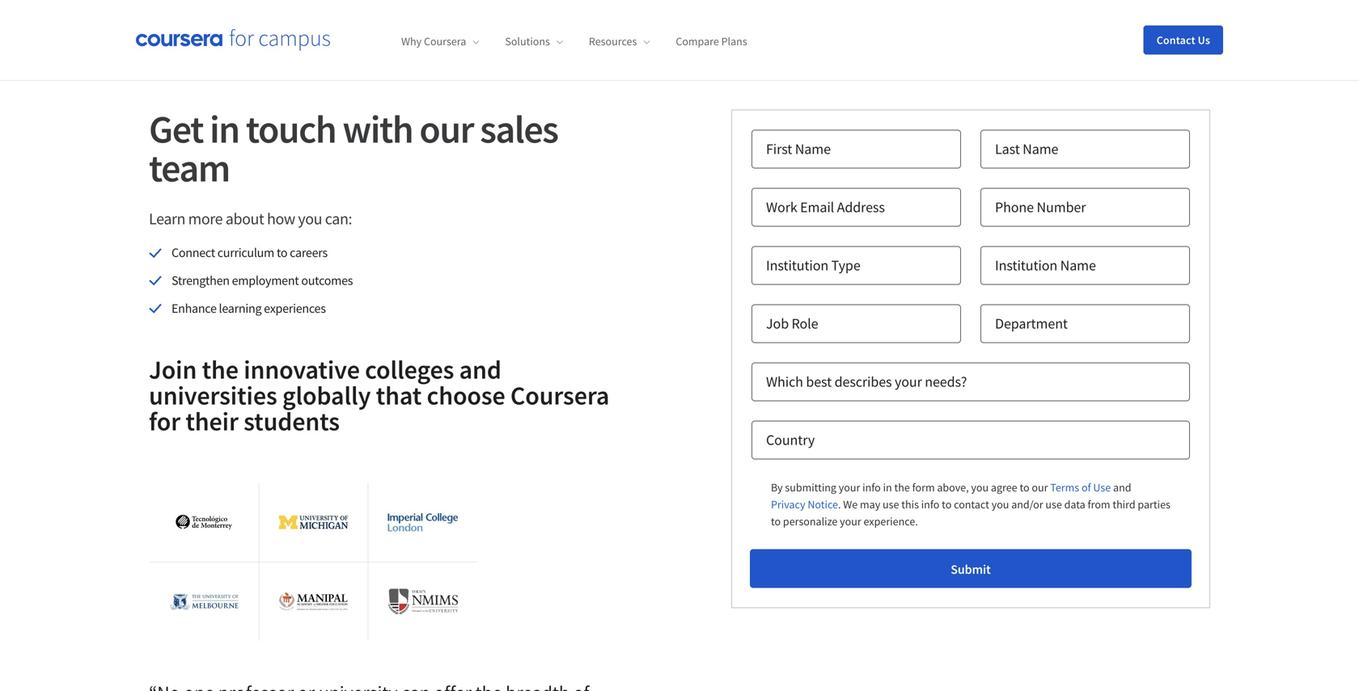 Task type: describe. For each thing, give the bounding box(es) containing it.
submit
[[951, 562, 991, 578]]

form
[[912, 481, 935, 495]]

innovative
[[244, 353, 360, 386]]

us
[[1198, 33, 1210, 47]]

join
[[149, 353, 197, 386]]

. we
[[838, 498, 858, 512]]

institution type
[[766, 257, 861, 275]]

learn
[[149, 209, 185, 229]]

needs?
[[925, 373, 967, 391]]

data
[[1064, 498, 1086, 512]]

submit button
[[750, 550, 1192, 589]]

institution name
[[995, 257, 1096, 275]]

tecnológico de monterrey image
[[169, 515, 239, 530]]

about
[[226, 209, 264, 229]]

university of michigan image
[[279, 516, 348, 530]]

learn more about how you can:
[[149, 209, 352, 229]]

contact
[[954, 498, 989, 512]]

by
[[771, 481, 783, 495]]

employment
[[232, 273, 299, 289]]

type
[[831, 257, 861, 275]]

agree to
[[991, 481, 1030, 495]]

manipal university image
[[279, 592, 348, 612]]

from
[[1088, 498, 1111, 512]]

name for first name
[[795, 140, 831, 158]]

use
[[1093, 481, 1111, 495]]

parties
[[1138, 498, 1171, 512]]

why
[[401, 34, 422, 49]]

which
[[766, 373, 803, 391]]

connect curriculum to careers
[[172, 245, 328, 261]]

resources link
[[589, 34, 650, 49]]

best
[[806, 373, 832, 391]]

above,
[[937, 481, 969, 495]]

and inside join the innovative colleges and universities globally that choose coursera for their students
[[459, 353, 501, 386]]

Phone Number telephone field
[[981, 188, 1190, 227]]

imperial college london image
[[388, 514, 458, 532]]

institution for institution type
[[766, 257, 829, 275]]

name for last name
[[1023, 140, 1059, 158]]

get
[[149, 105, 203, 153]]

First Name text field
[[752, 130, 961, 169]]

job role
[[766, 315, 818, 333]]

privacy notice link
[[771, 496, 838, 513]]

you inside . we may use this info to contact you and/or use data from third parties to personalize your experience.
[[992, 498, 1009, 512]]

. we may use this info to contact you and/or use data from third parties to personalize your experience.
[[771, 498, 1171, 529]]

address
[[837, 198, 885, 217]]

your inside . we may use this info to contact you and/or use data from third parties to personalize your experience.
[[840, 515, 861, 529]]

experience.
[[864, 515, 918, 529]]

their
[[186, 405, 239, 438]]

curriculum
[[217, 245, 274, 261]]

outcomes
[[301, 273, 353, 289]]

team
[[149, 144, 230, 192]]

work
[[766, 198, 797, 217]]

submitting
[[785, 481, 837, 495]]

in inside get in touch with our sales team
[[210, 105, 239, 153]]

last name
[[995, 140, 1059, 158]]

by submitting your info in the form above, you agree to our terms of use and privacy notice
[[771, 481, 1134, 512]]

country
[[766, 431, 815, 450]]

how
[[267, 209, 295, 229]]

personalize
[[783, 515, 838, 529]]

may
[[860, 498, 880, 512]]

institution for institution name
[[995, 257, 1058, 275]]

first
[[766, 140, 792, 158]]

our inside the by submitting your info in the form above, you agree to our terms of use and privacy notice
[[1032, 481, 1048, 495]]

contact
[[1157, 33, 1196, 47]]



Task type: vqa. For each thing, say whether or not it's contained in the screenshot.
more
yes



Task type: locate. For each thing, give the bounding box(es) containing it.
use
[[883, 498, 899, 512], [1046, 498, 1062, 512]]

work email address
[[766, 198, 885, 217]]

Work Email Address email field
[[752, 188, 961, 227]]

1 horizontal spatial coursera
[[510, 379, 609, 412]]

2 horizontal spatial you
[[992, 498, 1009, 512]]

info inside . we may use this info to contact you and/or use data from third parties to personalize your experience.
[[921, 498, 940, 512]]

2 vertical spatial you
[[992, 498, 1009, 512]]

1 vertical spatial and
[[1113, 481, 1132, 495]]

job
[[766, 315, 789, 333]]

1 vertical spatial coursera
[[510, 379, 609, 412]]

the inside join the innovative colleges and universities globally that choose coursera for their students
[[202, 353, 239, 386]]

your
[[895, 373, 922, 391], [839, 481, 860, 495], [840, 515, 861, 529]]

0 vertical spatial coursera
[[424, 34, 466, 49]]

to left 'careers' on the left top
[[277, 245, 287, 261]]

nmims image
[[388, 589, 458, 615]]

0 horizontal spatial our
[[419, 105, 473, 153]]

students
[[244, 405, 340, 438]]

strengthen
[[172, 273, 230, 289]]

privacy notice
[[771, 498, 838, 512]]

enhance
[[172, 300, 217, 317]]

1 horizontal spatial info
[[921, 498, 940, 512]]

0 horizontal spatial the
[[202, 353, 239, 386]]

the
[[202, 353, 239, 386], [894, 481, 910, 495]]

our
[[419, 105, 473, 153], [1032, 481, 1048, 495]]

0 vertical spatial you
[[298, 209, 322, 229]]

solutions link
[[505, 34, 563, 49]]

touch
[[246, 105, 336, 153]]

Last Name text field
[[981, 130, 1190, 169]]

coursera for campus image
[[136, 29, 330, 51]]

for
[[149, 405, 180, 438]]

the right join
[[202, 353, 239, 386]]

1 vertical spatial our
[[1032, 481, 1048, 495]]

0 vertical spatial our
[[419, 105, 473, 153]]

universities
[[149, 379, 277, 412]]

connect
[[172, 245, 215, 261]]

globally
[[282, 379, 371, 412]]

last
[[995, 140, 1020, 158]]

institution left type
[[766, 257, 829, 275]]

solutions
[[505, 34, 550, 49]]

our right with
[[419, 105, 473, 153]]

institution up department
[[995, 257, 1058, 275]]

to down privacy notice
[[771, 515, 781, 529]]

plans
[[721, 34, 747, 49]]

1 vertical spatial to
[[942, 498, 952, 512]]

email
[[800, 198, 834, 217]]

name for institution name
[[1060, 257, 1096, 275]]

2 institution from the left
[[995, 257, 1058, 275]]

and/or
[[1012, 498, 1043, 512]]

department
[[995, 315, 1068, 333]]

that
[[376, 379, 422, 412]]

name down the phone number phone field
[[1060, 257, 1096, 275]]

this
[[902, 498, 919, 512]]

join the innovative colleges and universities globally that choose coursera for their students
[[149, 353, 609, 438]]

in right get at the top left
[[210, 105, 239, 153]]

your down . we
[[840, 515, 861, 529]]

1 horizontal spatial use
[[1046, 498, 1062, 512]]

terms of use link
[[1050, 479, 1111, 496]]

info down the form
[[921, 498, 940, 512]]

2 use from the left
[[1046, 498, 1062, 512]]

coursera inside join the innovative colleges and universities globally that choose coursera for their students
[[510, 379, 609, 412]]

careers
[[290, 245, 328, 261]]

0 horizontal spatial in
[[210, 105, 239, 153]]

compare plans link
[[676, 34, 747, 49]]

sales
[[480, 105, 558, 153]]

0 horizontal spatial institution
[[766, 257, 829, 275]]

0 horizontal spatial and
[[459, 353, 501, 386]]

1 horizontal spatial name
[[1023, 140, 1059, 158]]

1 horizontal spatial you
[[971, 481, 989, 495]]

1 horizontal spatial in
[[883, 481, 892, 495]]

0 vertical spatial info
[[863, 481, 881, 495]]

describes
[[835, 373, 892, 391]]

enhance learning experiences
[[172, 300, 326, 317]]

our up 'and/or'
[[1032, 481, 1048, 495]]

and up third
[[1113, 481, 1132, 495]]

get in touch with our sales team
[[149, 105, 558, 192]]

0 vertical spatial in
[[210, 105, 239, 153]]

your up . we
[[839, 481, 860, 495]]

can:
[[325, 209, 352, 229]]

2 vertical spatial your
[[840, 515, 861, 529]]

first name
[[766, 140, 831, 158]]

you
[[298, 209, 322, 229], [971, 481, 989, 495], [992, 498, 1009, 512]]

0 horizontal spatial to
[[277, 245, 287, 261]]

strengthen employment outcomes
[[172, 273, 353, 289]]

you inside the by submitting your info in the form above, you agree to our terms of use and privacy notice
[[971, 481, 989, 495]]

to
[[277, 245, 287, 261], [942, 498, 952, 512], [771, 515, 781, 529]]

which best describes your needs?
[[766, 373, 967, 391]]

in inside the by submitting your info in the form above, you agree to our terms of use and privacy notice
[[883, 481, 892, 495]]

contact us button
[[1144, 25, 1223, 55]]

0 vertical spatial your
[[895, 373, 922, 391]]

1 horizontal spatial our
[[1032, 481, 1048, 495]]

colleges
[[365, 353, 454, 386]]

the university of melbourne image
[[169, 583, 239, 622]]

name right first
[[795, 140, 831, 158]]

0 horizontal spatial coursera
[[424, 34, 466, 49]]

choose
[[427, 379, 505, 412]]

2 vertical spatial to
[[771, 515, 781, 529]]

in up experience.
[[883, 481, 892, 495]]

0 horizontal spatial name
[[795, 140, 831, 158]]

phone number
[[995, 198, 1086, 217]]

1 vertical spatial in
[[883, 481, 892, 495]]

coursera
[[424, 34, 466, 49], [510, 379, 609, 412]]

you down agree to
[[992, 498, 1009, 512]]

more
[[188, 209, 223, 229]]

learning
[[219, 300, 262, 317]]

you left can:
[[298, 209, 322, 229]]

1 vertical spatial your
[[839, 481, 860, 495]]

our inside get in touch with our sales team
[[419, 105, 473, 153]]

Institution Name text field
[[981, 246, 1190, 285]]

0 horizontal spatial you
[[298, 209, 322, 229]]

1 horizontal spatial institution
[[995, 257, 1058, 275]]

in
[[210, 105, 239, 153], [883, 481, 892, 495]]

the inside the by submitting your info in the form above, you agree to our terms of use and privacy notice
[[894, 481, 910, 495]]

info
[[863, 481, 881, 495], [921, 498, 940, 512]]

why coursera
[[401, 34, 466, 49]]

number
[[1037, 198, 1086, 217]]

experiences
[[264, 300, 326, 317]]

info inside the by submitting your info in the form above, you agree to our terms of use and privacy notice
[[863, 481, 881, 495]]

name right 'last'
[[1023, 140, 1059, 158]]

and inside the by submitting your info in the form above, you agree to our terms of use and privacy notice
[[1113, 481, 1132, 495]]

1 horizontal spatial to
[[771, 515, 781, 529]]

0 horizontal spatial info
[[863, 481, 881, 495]]

contact us
[[1157, 33, 1210, 47]]

1 use from the left
[[883, 498, 899, 512]]

and
[[459, 353, 501, 386], [1113, 481, 1132, 495]]

your inside the by submitting your info in the form above, you agree to our terms of use and privacy notice
[[839, 481, 860, 495]]

1 vertical spatial info
[[921, 498, 940, 512]]

0 vertical spatial and
[[459, 353, 501, 386]]

role
[[792, 315, 818, 333]]

with
[[343, 105, 413, 153]]

0 vertical spatial to
[[277, 245, 287, 261]]

resources
[[589, 34, 637, 49]]

0 vertical spatial the
[[202, 353, 239, 386]]

compare
[[676, 34, 719, 49]]

compare plans
[[676, 34, 747, 49]]

use left data
[[1046, 498, 1062, 512]]

terms of
[[1050, 481, 1091, 495]]

third
[[1113, 498, 1136, 512]]

phone
[[995, 198, 1034, 217]]

name
[[795, 140, 831, 158], [1023, 140, 1059, 158], [1060, 257, 1096, 275]]

you up contact
[[971, 481, 989, 495]]

the up this
[[894, 481, 910, 495]]

info up may
[[863, 481, 881, 495]]

your left needs?
[[895, 373, 922, 391]]

1 institution from the left
[[766, 257, 829, 275]]

why coursera link
[[401, 34, 479, 49]]

0 horizontal spatial use
[[883, 498, 899, 512]]

use up experience.
[[883, 498, 899, 512]]

1 horizontal spatial the
[[894, 481, 910, 495]]

1 vertical spatial you
[[971, 481, 989, 495]]

2 horizontal spatial to
[[942, 498, 952, 512]]

and right colleges
[[459, 353, 501, 386]]

to down above,
[[942, 498, 952, 512]]

1 horizontal spatial and
[[1113, 481, 1132, 495]]

1 vertical spatial the
[[894, 481, 910, 495]]

2 horizontal spatial name
[[1060, 257, 1096, 275]]



